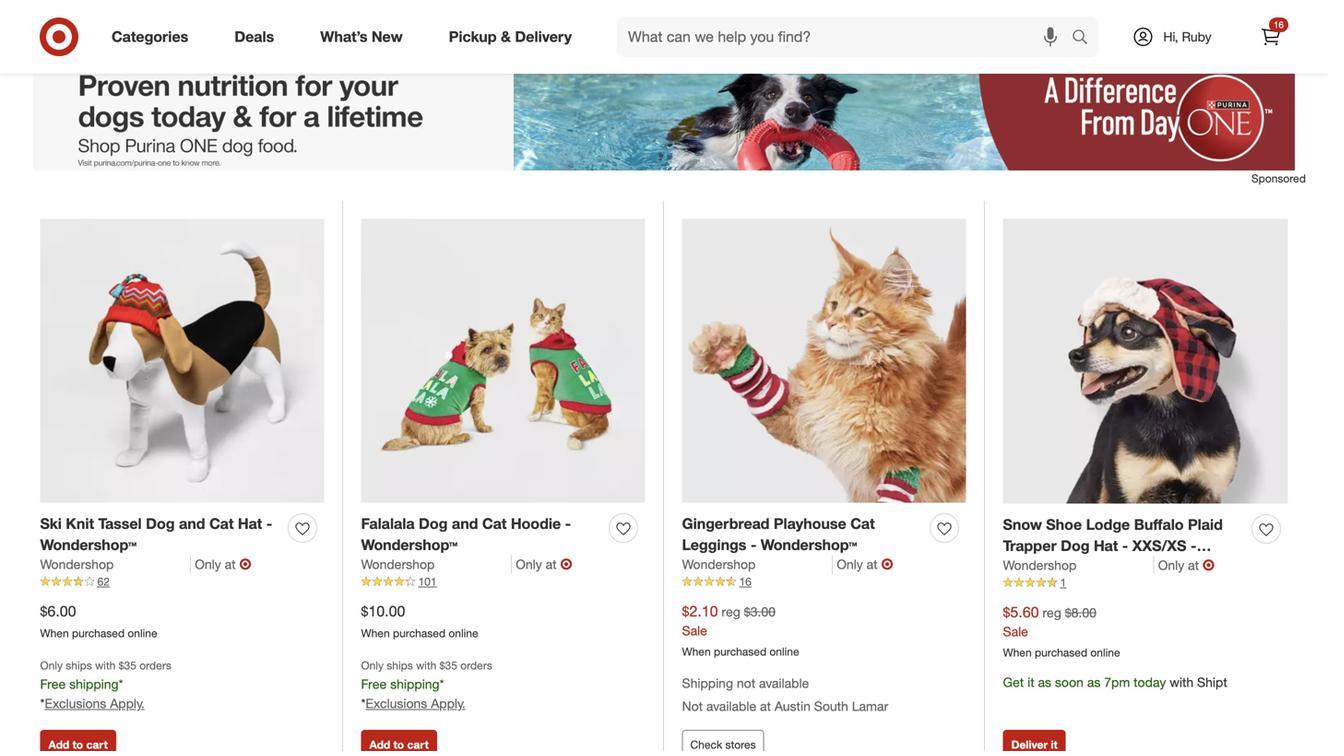 Task type: describe. For each thing, give the bounding box(es) containing it.
playhouse
[[774, 515, 847, 533]]

hi,
[[1164, 29, 1179, 45]]

cat inside ski knit tassel dog and cat hat - wondershop™
[[209, 515, 234, 533]]

3 cart from the left
[[728, 21, 750, 34]]

at for gingerbread playhouse cat leggings - wondershop™
[[867, 557, 878, 573]]

what's new link
[[305, 17, 426, 57]]

austin
[[775, 699, 811, 715]]

falalala dog and cat hoodie - wondershop™
[[361, 515, 571, 554]]

4 add to cart from the left
[[1012, 21, 1071, 34]]

7pm
[[1104, 675, 1130, 691]]

$5.60
[[1003, 604, 1039, 622]]

¬ for falalala dog and cat hoodie - wondershop™
[[560, 556, 572, 574]]

to for third add to cart button from the left
[[715, 21, 725, 34]]

$2.10 reg $3.00 sale when purchased online
[[682, 603, 799, 659]]

tassel
[[98, 515, 142, 533]]

0 vertical spatial 16
[[1274, 19, 1284, 30]]

online inside $5.60 reg $8.00 sale when purchased online
[[1091, 646, 1120, 660]]

gingerbread
[[682, 515, 770, 533]]

wondershop for ski knit tassel dog and cat hat - wondershop™
[[40, 557, 114, 573]]

only for snow shoe lodge buffalo plaid trapper dog hat - xxs/xs - wondershop™
[[1158, 558, 1185, 574]]

reg for $5.60
[[1043, 605, 1062, 621]]

only ships with $35 orders free shipping * * exclusions apply. for $6.00
[[40, 659, 171, 712]]

and inside falalala dog and cat hoodie - wondershop™
[[452, 515, 478, 533]]

apply. for $10.00
[[431, 696, 466, 712]]

shipping for $6.00
[[69, 677, 119, 693]]

$10.00 when purchased online
[[361, 603, 478, 641]]

62
[[97, 575, 110, 589]]

shipping not available not available at austin south lamar
[[682, 676, 889, 715]]

at for ski knit tassel dog and cat hat - wondershop™
[[225, 557, 236, 573]]

wondershop link for dog
[[361, 556, 512, 574]]

$3.00
[[744, 604, 776, 620]]

$35 for $6.00
[[119, 659, 136, 673]]

wondershop for falalala dog and cat hoodie - wondershop™
[[361, 557, 435, 573]]

categories
[[112, 28, 188, 46]]

2 add to cart from the left
[[369, 21, 429, 34]]

exclusions apply. link for $6.00
[[45, 696, 145, 712]]

snow shoe lodge buffalo plaid trapper dog hat - xxs/xs - wondershop™
[[1003, 516, 1223, 576]]

only down $10.00
[[361, 659, 384, 673]]

hat inside snow shoe lodge buffalo plaid trapper dog hat - xxs/xs - wondershop™
[[1094, 537, 1118, 555]]

only at ¬ for snow shoe lodge buffalo plaid trapper dog hat - xxs/xs - wondershop™
[[1158, 557, 1215, 575]]

online inside $2.10 reg $3.00 sale when purchased online
[[770, 645, 799, 659]]

leggings
[[682, 536, 747, 554]]

only at ¬ for ski knit tassel dog and cat hat - wondershop™
[[195, 556, 251, 574]]

cat inside falalala dog and cat hoodie - wondershop™
[[482, 515, 507, 533]]

with for $6.00
[[95, 659, 116, 673]]

purchased inside $5.60 reg $8.00 sale when purchased online
[[1035, 646, 1088, 660]]

sale for $2.10
[[682, 623, 707, 639]]

at inside shipping not available not available at austin south lamar
[[760, 699, 771, 715]]

hi, ruby
[[1164, 29, 1212, 45]]

add for first add to cart button
[[48, 21, 69, 34]]

shoe
[[1046, 516, 1082, 534]]

gingerbread playhouse cat leggings - wondershop™ link
[[682, 514, 923, 556]]

¬ for snow shoe lodge buffalo plaid trapper dog hat - xxs/xs - wondershop™
[[1203, 557, 1215, 575]]

exclusions for $10.00
[[366, 696, 427, 712]]

and inside ski knit tassel dog and cat hat - wondershop™
[[179, 515, 205, 533]]

free for $10.00
[[361, 677, 387, 693]]

¬ for ski knit tassel dog and cat hat - wondershop™
[[239, 556, 251, 574]]

hoodie
[[511, 515, 561, 533]]

south
[[814, 699, 849, 715]]

1 vertical spatial 16 link
[[682, 574, 966, 591]]

gingerbread playhouse cat leggings - wondershop™
[[682, 515, 875, 554]]

add for third add to cart button from the left
[[690, 21, 711, 34]]

hat inside ski knit tassel dog and cat hat - wondershop™
[[238, 515, 262, 533]]

apply. for $6.00
[[110, 696, 145, 712]]

3 add to cart from the left
[[690, 21, 750, 34]]

pickup & delivery
[[449, 28, 572, 46]]

pickup
[[449, 28, 497, 46]]

categories link
[[96, 17, 211, 57]]

sponsored
[[1252, 171, 1306, 185]]

lamar
[[852, 699, 889, 715]]

xxs/xs
[[1133, 537, 1187, 555]]

wondershop™ inside snow shoe lodge buffalo plaid trapper dog hat - xxs/xs - wondershop™
[[1003, 558, 1100, 576]]

online inside $6.00 when purchased online
[[128, 627, 157, 641]]

2 as from the left
[[1087, 675, 1101, 691]]

orders for $10.00
[[461, 659, 492, 673]]

only for gingerbread playhouse cat leggings - wondershop™
[[837, 557, 863, 573]]

only ships with $35 orders free shipping * * exclusions apply. for $10.00
[[361, 659, 492, 712]]

exclusions apply. link for $10.00
[[366, 696, 466, 712]]

wondershop™ inside gingerbread playhouse cat leggings - wondershop™
[[761, 536, 857, 554]]

deals
[[235, 28, 274, 46]]

2 add to cart button from the left
[[361, 13, 437, 42]]

search
[[1064, 30, 1108, 48]]

2 cart from the left
[[407, 21, 429, 34]]

cat inside gingerbread playhouse cat leggings - wondershop™
[[851, 515, 875, 533]]

$5.60 reg $8.00 sale when purchased online
[[1003, 604, 1120, 660]]

not
[[682, 699, 703, 715]]

falalala dog and cat hoodie - wondershop™ link
[[361, 514, 602, 556]]

$8.00
[[1065, 605, 1097, 621]]

$6.00
[[40, 603, 76, 621]]

0 horizontal spatial 16
[[739, 575, 752, 589]]

snow
[[1003, 516, 1042, 534]]

lodge
[[1086, 516, 1130, 534]]



Task type: vqa. For each thing, say whether or not it's contained in the screenshot.
sponsored at the top right of the page
yes



Task type: locate. For each thing, give the bounding box(es) containing it.
2 orders from the left
[[461, 659, 492, 673]]

2 shipping from the left
[[390, 677, 440, 693]]

4 to from the left
[[1036, 21, 1046, 34]]

apply. down $10.00 when purchased online
[[431, 696, 466, 712]]

$35
[[119, 659, 136, 673], [440, 659, 457, 673]]

online down 62 link at the bottom left of the page
[[128, 627, 157, 641]]

1 vertical spatial hat
[[1094, 537, 1118, 555]]

reg for $2.10
[[722, 604, 741, 620]]

only at ¬ down xxs/xs
[[1158, 557, 1215, 575]]

only up 62 link at the bottom left of the page
[[195, 557, 221, 573]]

only at ¬ down playhouse
[[837, 556, 894, 574]]

What can we help you find? suggestions appear below search field
[[617, 17, 1077, 57]]

at down gingerbread playhouse cat leggings - wondershop™ link
[[867, 557, 878, 573]]

wondershop link up 62
[[40, 556, 191, 574]]

- inside falalala dog and cat hoodie - wondershop™
[[565, 515, 571, 533]]

ski
[[40, 515, 62, 533]]

1 horizontal spatial with
[[416, 659, 437, 673]]

1 cat from the left
[[209, 515, 234, 533]]

1 add to cart from the left
[[48, 21, 108, 34]]

0 horizontal spatial 16 link
[[682, 574, 966, 591]]

get
[[1003, 675, 1024, 691]]

1 apply. from the left
[[110, 696, 145, 712]]

1 vertical spatial available
[[707, 699, 757, 715]]

¬ for gingerbread playhouse cat leggings - wondershop™
[[881, 556, 894, 574]]

online inside $10.00 when purchased online
[[449, 627, 478, 641]]

¬
[[239, 556, 251, 574], [560, 556, 572, 574], [881, 556, 894, 574], [1203, 557, 1215, 575]]

knit
[[66, 515, 94, 533]]

0 vertical spatial hat
[[238, 515, 262, 533]]

2 and from the left
[[452, 515, 478, 533]]

1 horizontal spatial as
[[1087, 675, 1101, 691]]

wondershop link up the 1
[[1003, 557, 1155, 575]]

orders for $6.00
[[139, 659, 171, 673]]

exclusions for $6.00
[[45, 696, 106, 712]]

purchased down $6.00
[[72, 627, 125, 641]]

only ships with $35 orders free shipping * * exclusions apply. down $10.00 when purchased online
[[361, 659, 492, 712]]

1 horizontal spatial dog
[[419, 515, 448, 533]]

buffalo
[[1134, 516, 1184, 534]]

purchased inside $2.10 reg $3.00 sale when purchased online
[[714, 645, 767, 659]]

as right the it
[[1038, 675, 1052, 691]]

what's
[[320, 28, 368, 46]]

only at ¬ down hoodie
[[516, 556, 572, 574]]

0 horizontal spatial only ships with $35 orders free shipping * * exclusions apply.
[[40, 659, 171, 712]]

2 apply. from the left
[[431, 696, 466, 712]]

with
[[95, 659, 116, 673], [416, 659, 437, 673], [1170, 675, 1194, 691]]

to for third add to cart button from the right
[[394, 21, 404, 34]]

exclusions apply. link down $10.00 when purchased online
[[366, 696, 466, 712]]

hat
[[238, 515, 262, 533], [1094, 537, 1118, 555]]

2 ships from the left
[[387, 659, 413, 673]]

0 vertical spatial available
[[759, 676, 809, 692]]

cat
[[209, 515, 234, 533], [482, 515, 507, 533], [851, 515, 875, 533]]

only up 101 "link"
[[516, 557, 542, 573]]

as
[[1038, 675, 1052, 691], [1087, 675, 1101, 691]]

wondershop link for knit
[[40, 556, 191, 574]]

3 cat from the left
[[851, 515, 875, 533]]

online up shipping not available not available at austin south lamar at the right bottom of page
[[770, 645, 799, 659]]

today
[[1134, 675, 1166, 691]]

16 up $3.00
[[739, 575, 752, 589]]

sale inside $5.60 reg $8.00 sale when purchased online
[[1003, 624, 1028, 640]]

1 horizontal spatial exclusions
[[366, 696, 427, 712]]

to
[[73, 21, 83, 34], [394, 21, 404, 34], [715, 21, 725, 34], [1036, 21, 1046, 34]]

when down $10.00
[[361, 627, 390, 641]]

only ships with $35 orders free shipping * * exclusions apply.
[[40, 659, 171, 712], [361, 659, 492, 712]]

add to cart
[[48, 21, 108, 34], [369, 21, 429, 34], [690, 21, 750, 34], [1012, 21, 1071, 34]]

reg
[[722, 604, 741, 620], [1043, 605, 1062, 621]]

only at ¬ up 62 link at the bottom left of the page
[[195, 556, 251, 574]]

1 horizontal spatial 16 link
[[1251, 17, 1291, 57]]

hat down the lodge
[[1094, 537, 1118, 555]]

at down hoodie
[[546, 557, 557, 573]]

reg left $8.00
[[1043, 605, 1062, 621]]

wondershop for snow shoe lodge buffalo plaid trapper dog hat - xxs/xs - wondershop™
[[1003, 558, 1077, 574]]

0 vertical spatial 16 link
[[1251, 17, 1291, 57]]

1 link
[[1003, 575, 1288, 592]]

0 horizontal spatial orders
[[139, 659, 171, 673]]

1 horizontal spatial cat
[[482, 515, 507, 533]]

1 add to cart button from the left
[[40, 13, 116, 42]]

hat up 62 link at the bottom left of the page
[[238, 515, 262, 533]]

1 horizontal spatial 16
[[1274, 19, 1284, 30]]

sale down $2.10
[[682, 623, 707, 639]]

1 vertical spatial 16
[[739, 575, 752, 589]]

1 orders from the left
[[139, 659, 171, 673]]

pickup & delivery link
[[433, 17, 595, 57]]

ships for $6.00
[[66, 659, 92, 673]]

shipping
[[69, 677, 119, 693], [390, 677, 440, 693]]

16 link right ruby at the right top
[[1251, 17, 1291, 57]]

advertisement region
[[22, 65, 1306, 171]]

$35 for $10.00
[[440, 659, 457, 673]]

2 only ships with $35 orders free shipping * * exclusions apply. from the left
[[361, 659, 492, 712]]

1
[[1060, 576, 1067, 590]]

- inside gingerbread playhouse cat leggings - wondershop™
[[751, 536, 757, 554]]

wondershop
[[40, 557, 114, 573], [361, 557, 435, 573], [682, 557, 756, 573], [1003, 558, 1077, 574]]

dog right the falalala
[[419, 515, 448, 533]]

add for fourth add to cart button
[[1012, 21, 1033, 34]]

1 free from the left
[[40, 677, 66, 693]]

1 horizontal spatial available
[[759, 676, 809, 692]]

0 horizontal spatial free
[[40, 677, 66, 693]]

1 only ships with $35 orders free shipping * * exclusions apply. from the left
[[40, 659, 171, 712]]

exclusions
[[45, 696, 106, 712], [366, 696, 427, 712]]

dog inside falalala dog and cat hoodie - wondershop™
[[419, 515, 448, 533]]

1 horizontal spatial only ships with $35 orders free shipping * * exclusions apply.
[[361, 659, 492, 712]]

get it as soon as 7pm today with shipt
[[1003, 675, 1228, 691]]

wondershop™ down playhouse
[[761, 536, 857, 554]]

1 as from the left
[[1038, 675, 1052, 691]]

delivery
[[515, 28, 572, 46]]

at up 62 link at the bottom left of the page
[[225, 557, 236, 573]]

1 shipping from the left
[[69, 677, 119, 693]]

2 exclusions from the left
[[366, 696, 427, 712]]

1 horizontal spatial orders
[[461, 659, 492, 673]]

dog inside snow shoe lodge buffalo plaid trapper dog hat - xxs/xs - wondershop™
[[1061, 537, 1090, 555]]

sale inside $2.10 reg $3.00 sale when purchased online
[[682, 623, 707, 639]]

when
[[40, 627, 69, 641], [361, 627, 390, 641], [682, 645, 711, 659], [1003, 646, 1032, 660]]

reg inside $5.60 reg $8.00 sale when purchased online
[[1043, 605, 1062, 621]]

with left shipt
[[1170, 675, 1194, 691]]

when up get
[[1003, 646, 1032, 660]]

0 horizontal spatial exclusions apply. link
[[45, 696, 145, 712]]

4 add from the left
[[1012, 21, 1033, 34]]

add for third add to cart button from the right
[[369, 21, 390, 34]]

wondershop link for shoe
[[1003, 557, 1155, 575]]

plaid
[[1188, 516, 1223, 534]]

available
[[759, 676, 809, 692], [707, 699, 757, 715]]

soon
[[1055, 675, 1084, 691]]

1 to from the left
[[73, 21, 83, 34]]

sale down $5.60
[[1003, 624, 1028, 640]]

2 horizontal spatial cat
[[851, 515, 875, 533]]

deals link
[[219, 17, 297, 57]]

2 $35 from the left
[[440, 659, 457, 673]]

1 horizontal spatial and
[[452, 515, 478, 533]]

$35 down $10.00 when purchased online
[[440, 659, 457, 673]]

$10.00
[[361, 603, 405, 621]]

apply. down $6.00 when purchased online
[[110, 696, 145, 712]]

purchased inside $6.00 when purchased online
[[72, 627, 125, 641]]

and
[[179, 515, 205, 533], [452, 515, 478, 533]]

0 horizontal spatial with
[[95, 659, 116, 673]]

only at ¬ for gingerbread playhouse cat leggings - wondershop™
[[837, 556, 894, 574]]

shipt
[[1197, 675, 1228, 691]]

when inside $2.10 reg $3.00 sale when purchased online
[[682, 645, 711, 659]]

1 exclusions apply. link from the left
[[45, 696, 145, 712]]

wondershop™ down the falalala
[[361, 536, 458, 554]]

online up get it as soon as 7pm today with shipt
[[1091, 646, 1120, 660]]

wondershop link up 101
[[361, 556, 512, 574]]

exclusions down $6.00 when purchased online
[[45, 696, 106, 712]]

2 to from the left
[[394, 21, 404, 34]]

101
[[418, 575, 437, 589]]

3 to from the left
[[715, 21, 725, 34]]

$6.00 when purchased online
[[40, 603, 157, 641]]

2 cat from the left
[[482, 515, 507, 533]]

add
[[48, 21, 69, 34], [369, 21, 390, 34], [690, 21, 711, 34], [1012, 21, 1033, 34]]

wondershop™
[[40, 536, 137, 554], [361, 536, 458, 554], [761, 536, 857, 554], [1003, 558, 1100, 576]]

what's new
[[320, 28, 403, 46]]

wondershop link down gingerbread playhouse cat leggings - wondershop™ in the right bottom of the page
[[682, 556, 833, 574]]

sale
[[682, 623, 707, 639], [1003, 624, 1028, 640]]

cat left hoodie
[[482, 515, 507, 533]]

to for fourth add to cart button
[[1036, 21, 1046, 34]]

16
[[1274, 19, 1284, 30], [739, 575, 752, 589]]

0 horizontal spatial dog
[[146, 515, 175, 533]]

&
[[501, 28, 511, 46]]

free down $10.00
[[361, 677, 387, 693]]

0 horizontal spatial ships
[[66, 659, 92, 673]]

reg left $3.00
[[722, 604, 741, 620]]

4 add to cart button from the left
[[1003, 13, 1079, 42]]

62 link
[[40, 574, 324, 591]]

wondershop down leggings
[[682, 557, 756, 573]]

1 horizontal spatial apply.
[[431, 696, 466, 712]]

2 horizontal spatial dog
[[1061, 537, 1090, 555]]

101 link
[[361, 574, 645, 591]]

ski knit tassel dog and cat hat - wondershop™ link
[[40, 514, 281, 556]]

as left 7pm
[[1087, 675, 1101, 691]]

ruby
[[1182, 29, 1212, 45]]

and up 101 "link"
[[452, 515, 478, 533]]

ski knit tassel dog and cat hat - wondershop™
[[40, 515, 272, 554]]

16 link down gingerbread playhouse cat leggings - wondershop™ link
[[682, 574, 966, 591]]

cat up 62 link at the bottom left of the page
[[209, 515, 234, 533]]

1 horizontal spatial ships
[[387, 659, 413, 673]]

when inside $10.00 when purchased online
[[361, 627, 390, 641]]

only at ¬
[[195, 556, 251, 574], [516, 556, 572, 574], [837, 556, 894, 574], [1158, 557, 1215, 575]]

0 horizontal spatial reg
[[722, 604, 741, 620]]

ships
[[66, 659, 92, 673], [387, 659, 413, 673]]

only down gingerbread playhouse cat leggings - wondershop™ link
[[837, 557, 863, 573]]

1 horizontal spatial reg
[[1043, 605, 1062, 621]]

$2.10
[[682, 603, 718, 621]]

wondershop up 62
[[40, 557, 114, 573]]

wondershop™ inside ski knit tassel dog and cat hat - wondershop™
[[40, 536, 137, 554]]

falalala dog and cat hoodie - wondershop™ image
[[361, 219, 645, 503], [361, 219, 645, 503]]

when up shipping
[[682, 645, 711, 659]]

1 add from the left
[[48, 21, 69, 34]]

0 horizontal spatial exclusions
[[45, 696, 106, 712]]

wondershop down trapper in the bottom of the page
[[1003, 558, 1077, 574]]

with for $10.00
[[416, 659, 437, 673]]

$35 down $6.00 when purchased online
[[119, 659, 136, 673]]

3 add to cart button from the left
[[682, 13, 758, 42]]

1 exclusions from the left
[[45, 696, 106, 712]]

ships down $10.00 when purchased online
[[387, 659, 413, 673]]

0 horizontal spatial and
[[179, 515, 205, 533]]

when down $6.00
[[40, 627, 69, 641]]

at
[[225, 557, 236, 573], [546, 557, 557, 573], [867, 557, 878, 573], [1188, 558, 1199, 574], [760, 699, 771, 715]]

16 right ruby at the right top
[[1274, 19, 1284, 30]]

at left the austin
[[760, 699, 771, 715]]

1 and from the left
[[179, 515, 205, 533]]

wondershop™ down knit
[[40, 536, 137, 554]]

only down xxs/xs
[[1158, 558, 1185, 574]]

exclusions apply. link down $6.00 when purchased online
[[45, 696, 145, 712]]

cart
[[86, 21, 108, 34], [407, 21, 429, 34], [728, 21, 750, 34], [1049, 21, 1071, 34]]

0 horizontal spatial shipping
[[69, 677, 119, 693]]

add to cart button
[[40, 13, 116, 42], [361, 13, 437, 42], [682, 13, 758, 42], [1003, 13, 1079, 42]]

1 horizontal spatial free
[[361, 677, 387, 693]]

with down $6.00 when purchased online
[[95, 659, 116, 673]]

1 $35 from the left
[[119, 659, 136, 673]]

1 horizontal spatial hat
[[1094, 537, 1118, 555]]

only
[[195, 557, 221, 573], [516, 557, 542, 573], [837, 557, 863, 573], [1158, 558, 1185, 574], [40, 659, 63, 673], [361, 659, 384, 673]]

sale for $5.60
[[1003, 624, 1028, 640]]

purchased down $10.00
[[393, 627, 446, 641]]

0 horizontal spatial cat
[[209, 515, 234, 533]]

cat right playhouse
[[851, 515, 875, 533]]

falalala
[[361, 515, 415, 533]]

ski knit tassel dog and cat hat - wondershop™ image
[[40, 219, 324, 503], [40, 219, 324, 503]]

snow shoe lodge buffalo plaid trapper dog hat - xxs/xs - wondershop™ image
[[1003, 219, 1288, 504], [1003, 219, 1288, 504]]

3 add from the left
[[690, 21, 711, 34]]

snow shoe lodge buffalo plaid trapper dog hat - xxs/xs - wondershop™ link
[[1003, 515, 1245, 576]]

and up 62 link at the bottom left of the page
[[179, 515, 205, 533]]

2 free from the left
[[361, 677, 387, 693]]

gingerbread playhouse cat leggings - wondershop™ image
[[682, 219, 966, 503], [682, 219, 966, 503]]

1 horizontal spatial exclusions apply. link
[[366, 696, 466, 712]]

orders
[[139, 659, 171, 673], [461, 659, 492, 673]]

free down $6.00
[[40, 677, 66, 693]]

at for snow shoe lodge buffalo plaid trapper dog hat - xxs/xs - wondershop™
[[1188, 558, 1199, 574]]

only for ski knit tassel dog and cat hat - wondershop™
[[195, 557, 221, 573]]

reg inside $2.10 reg $3.00 sale when purchased online
[[722, 604, 741, 620]]

purchased up soon
[[1035, 646, 1088, 660]]

at down plaid on the bottom of the page
[[1188, 558, 1199, 574]]

not
[[737, 676, 756, 692]]

1 horizontal spatial $35
[[440, 659, 457, 673]]

to for first add to cart button
[[73, 21, 83, 34]]

at for falalala dog and cat hoodie - wondershop™
[[546, 557, 557, 573]]

0 horizontal spatial as
[[1038, 675, 1052, 691]]

purchased inside $10.00 when purchased online
[[393, 627, 446, 641]]

shipping down $10.00 when purchased online
[[390, 677, 440, 693]]

apply.
[[110, 696, 145, 712], [431, 696, 466, 712]]

1 cart from the left
[[86, 21, 108, 34]]

shipping
[[682, 676, 733, 692]]

orders down $10.00 when purchased online
[[461, 659, 492, 673]]

available up the austin
[[759, 676, 809, 692]]

0 horizontal spatial apply.
[[110, 696, 145, 712]]

ships for $10.00
[[387, 659, 413, 673]]

only ships with $35 orders free shipping * * exclusions apply. down $6.00 when purchased online
[[40, 659, 171, 712]]

exclusions down $10.00 when purchased online
[[366, 696, 427, 712]]

- inside ski knit tassel dog and cat hat - wondershop™
[[266, 515, 272, 533]]

1 horizontal spatial sale
[[1003, 624, 1028, 640]]

purchased
[[72, 627, 125, 641], [393, 627, 446, 641], [714, 645, 767, 659], [1035, 646, 1088, 660]]

0 horizontal spatial hat
[[238, 515, 262, 533]]

wondershop link
[[40, 556, 191, 574], [361, 556, 512, 574], [682, 556, 833, 574], [1003, 557, 1155, 575]]

wondershop link for playhouse
[[682, 556, 833, 574]]

2 horizontal spatial with
[[1170, 675, 1194, 691]]

0 horizontal spatial available
[[707, 699, 757, 715]]

dog down shoe
[[1061, 537, 1090, 555]]

ships down $6.00 when purchased online
[[66, 659, 92, 673]]

online
[[128, 627, 157, 641], [449, 627, 478, 641], [770, 645, 799, 659], [1091, 646, 1120, 660]]

2 exclusions apply. link from the left
[[366, 696, 466, 712]]

dog right the tassel
[[146, 515, 175, 533]]

wondershop up 101
[[361, 557, 435, 573]]

it
[[1028, 675, 1035, 691]]

*
[[119, 677, 123, 693], [440, 677, 444, 693], [40, 696, 45, 712], [361, 696, 366, 712]]

-
[[266, 515, 272, 533], [565, 515, 571, 533], [751, 536, 757, 554], [1122, 537, 1129, 555], [1191, 537, 1197, 555]]

only down $6.00
[[40, 659, 63, 673]]

wondershop™ down trapper in the bottom of the page
[[1003, 558, 1100, 576]]

available down not in the right of the page
[[707, 699, 757, 715]]

only for falalala dog and cat hoodie - wondershop™
[[516, 557, 542, 573]]

free for $6.00
[[40, 677, 66, 693]]

purchased up not in the right of the page
[[714, 645, 767, 659]]

shipping for $10.00
[[390, 677, 440, 693]]

dog inside ski knit tassel dog and cat hat - wondershop™
[[146, 515, 175, 533]]

2 add from the left
[[369, 21, 390, 34]]

free
[[40, 677, 66, 693], [361, 677, 387, 693]]

0 horizontal spatial $35
[[119, 659, 136, 673]]

search button
[[1064, 17, 1108, 61]]

when inside $6.00 when purchased online
[[40, 627, 69, 641]]

4 cart from the left
[[1049, 21, 1071, 34]]

wondershop™ inside falalala dog and cat hoodie - wondershop™
[[361, 536, 458, 554]]

online down 101 "link"
[[449, 627, 478, 641]]

trapper
[[1003, 537, 1057, 555]]

new
[[372, 28, 403, 46]]

wondershop for gingerbread playhouse cat leggings - wondershop™
[[682, 557, 756, 573]]

orders down $6.00 when purchased online
[[139, 659, 171, 673]]

0 horizontal spatial sale
[[682, 623, 707, 639]]

when inside $5.60 reg $8.00 sale when purchased online
[[1003, 646, 1032, 660]]

shipping down $6.00 when purchased online
[[69, 677, 119, 693]]

only at ¬ for falalala dog and cat hoodie - wondershop™
[[516, 556, 572, 574]]

with down $10.00 when purchased online
[[416, 659, 437, 673]]

1 horizontal spatial shipping
[[390, 677, 440, 693]]

1 ships from the left
[[66, 659, 92, 673]]



